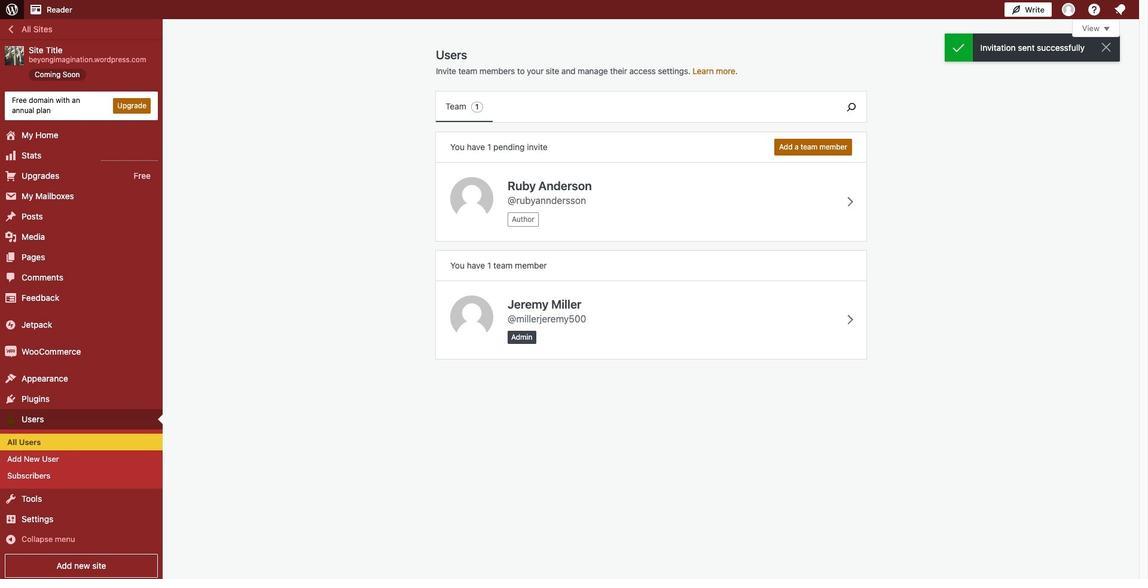 Task type: vqa. For each thing, say whether or not it's contained in the screenshot.
Ruby Anderson image
yes



Task type: describe. For each thing, give the bounding box(es) containing it.
ruby anderson image
[[451, 177, 494, 220]]

1 img image from the top
[[5, 319, 17, 331]]

2 img image from the top
[[5, 346, 17, 358]]

jeremy miller image
[[451, 296, 494, 339]]

help image
[[1088, 2, 1102, 17]]

closed image
[[1105, 27, 1111, 31]]

open search image
[[837, 100, 867, 114]]

notice status
[[945, 34, 1121, 62]]

manage your notifications image
[[1114, 2, 1128, 17]]



Task type: locate. For each thing, give the bounding box(es) containing it.
main content
[[436, 19, 1121, 359]]

my profile image
[[1063, 3, 1076, 16]]

1 vertical spatial img image
[[5, 346, 17, 358]]

highest hourly views 0 image
[[101, 153, 158, 161]]

img image
[[5, 319, 17, 331], [5, 346, 17, 358]]

dismiss image
[[1100, 40, 1114, 54]]

manage your sites image
[[5, 2, 19, 17]]

0 vertical spatial img image
[[5, 319, 17, 331]]

None search field
[[837, 92, 867, 122]]



